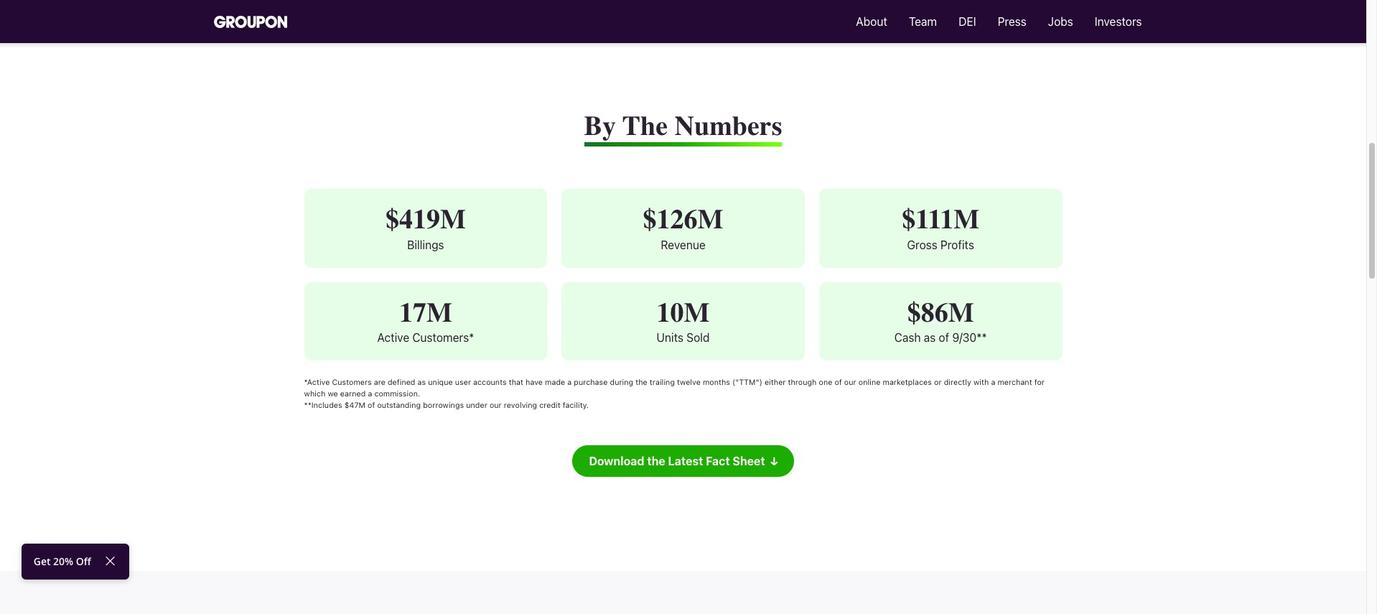 Task type: describe. For each thing, give the bounding box(es) containing it.
by
[[584, 110, 616, 142]]

cash
[[895, 331, 921, 344]]

active
[[377, 331, 409, 344]]

1 horizontal spatial a
[[567, 378, 572, 386]]

dei
[[959, 15, 976, 28]]

unique
[[428, 378, 453, 386]]

1 vertical spatial the
[[647, 455, 665, 468]]

about
[[856, 15, 887, 28]]

user
[[455, 378, 471, 386]]

1 horizontal spatial of
[[835, 378, 842, 386]]

which
[[304, 389, 326, 398]]

credit
[[539, 401, 561, 409]]

$86m
[[908, 296, 974, 329]]

as inside $86m cash as of 9/30**
[[924, 331, 936, 344]]

customers
[[332, 378, 372, 386]]

with
[[974, 378, 989, 386]]

fact
[[706, 455, 730, 468]]

outstanding
[[377, 401, 421, 409]]

$419m billings
[[386, 203, 466, 251]]

20%
[[53, 554, 73, 568]]

get
[[34, 554, 51, 568]]

17m
[[399, 296, 452, 329]]

trailing
[[650, 378, 675, 386]]

for
[[1035, 378, 1045, 386]]

borrowings
[[423, 401, 464, 409]]

download the latest fact sheet link
[[573, 445, 794, 477]]

10m
[[657, 296, 710, 329]]

0 vertical spatial our
[[844, 378, 856, 386]]

**includes
[[304, 401, 342, 409]]

download
[[589, 455, 645, 468]]

through
[[788, 378, 817, 386]]

about link
[[849, 6, 895, 37]]

latest
[[668, 455, 703, 468]]

("ttm")
[[733, 378, 763, 386]]

gross
[[907, 238, 938, 251]]

profits
[[941, 238, 974, 251]]

dei link
[[952, 6, 984, 37]]

2 horizontal spatial a
[[991, 378, 996, 386]]

or
[[934, 378, 942, 386]]

$86m cash as of 9/30**
[[895, 296, 987, 344]]

directly
[[944, 378, 972, 386]]

17m active customers*
[[377, 296, 474, 344]]

9/30**
[[952, 331, 987, 344]]

facility.
[[563, 401, 589, 409]]

press link
[[991, 6, 1034, 37]]

numbers
[[675, 110, 782, 142]]

by the numbers
[[584, 110, 782, 142]]

under
[[466, 401, 487, 409]]

jobs
[[1048, 15, 1073, 28]]

earned
[[340, 389, 366, 398]]

merchant
[[998, 378, 1032, 386]]

are
[[374, 378, 385, 386]]

get 20% off
[[34, 554, 91, 568]]

1 vertical spatial our
[[490, 401, 502, 409]]

as inside *active customers are defined as unique user accounts that have made a purchase during the trailing twelve months ("ttm") either through one of our online marketplaces or directly with a merchant for which we earned a commission. **includes $47m of outstanding borrowings under our revolving credit facility. download the latest fact sheet
[[418, 378, 426, 386]]



Task type: vqa. For each thing, say whether or not it's contained in the screenshot.
"DEI" link
yes



Task type: locate. For each thing, give the bounding box(es) containing it.
twelve
[[677, 378, 701, 386]]

a
[[567, 378, 572, 386], [991, 378, 996, 386], [368, 389, 372, 398]]

$47m
[[344, 401, 365, 409]]

$111m gross profits
[[902, 203, 980, 251]]

made
[[545, 378, 565, 386]]

team link
[[902, 6, 944, 37]]

*active customers are defined as unique user accounts that have made a purchase during the trailing twelve months ("ttm") either through one of our online marketplaces or directly with a merchant for which we earned a commission. **includes $47m of outstanding borrowings under our revolving credit facility. download the latest fact sheet
[[304, 378, 1045, 468]]

commission.
[[374, 389, 420, 398]]

1 horizontal spatial as
[[924, 331, 936, 344]]

of right $47m
[[368, 401, 375, 409]]

that
[[509, 378, 523, 386]]

one
[[819, 378, 833, 386]]

investors link
[[1088, 6, 1149, 37]]

0 vertical spatial as
[[924, 331, 936, 344]]

billings
[[407, 238, 444, 251]]

as right 'cash'
[[924, 331, 936, 344]]

our right the under
[[490, 401, 502, 409]]

months
[[703, 378, 730, 386]]

investors
[[1095, 15, 1142, 28]]

$419m
[[386, 203, 466, 236]]

off
[[76, 554, 91, 568]]

1 horizontal spatial our
[[844, 378, 856, 386]]

10m units sold
[[657, 296, 710, 344]]

2 vertical spatial of
[[368, 401, 375, 409]]

a right earned
[[368, 389, 372, 398]]

have
[[526, 378, 543, 386]]

revolving
[[504, 401, 537, 409]]

either
[[765, 378, 786, 386]]

0 horizontal spatial of
[[368, 401, 375, 409]]

*active
[[304, 378, 330, 386]]

1 vertical spatial as
[[418, 378, 426, 386]]

online
[[859, 378, 881, 386]]

of inside $86m cash as of 9/30**
[[939, 331, 949, 344]]

accounts
[[473, 378, 507, 386]]

a right with
[[991, 378, 996, 386]]

$111m
[[902, 203, 980, 236]]

sheet
[[733, 455, 765, 468]]

units
[[657, 331, 684, 344]]

our
[[844, 378, 856, 386], [490, 401, 502, 409]]

during
[[610, 378, 633, 386]]

0 horizontal spatial our
[[490, 401, 502, 409]]

$126m revenue
[[643, 203, 723, 251]]

as left unique
[[418, 378, 426, 386]]

$126m
[[643, 203, 723, 236]]

2 horizontal spatial of
[[939, 331, 949, 344]]

the
[[623, 110, 668, 142]]

0 horizontal spatial as
[[418, 378, 426, 386]]

purchase
[[574, 378, 608, 386]]

as
[[924, 331, 936, 344], [418, 378, 426, 386]]

revenue
[[661, 238, 706, 251]]

a right made
[[567, 378, 572, 386]]

the
[[636, 378, 648, 386], [647, 455, 665, 468]]

defined
[[388, 378, 415, 386]]

marketplaces
[[883, 378, 932, 386]]

team
[[909, 15, 937, 28]]

our left online
[[844, 378, 856, 386]]

press
[[998, 15, 1027, 28]]

the left latest on the bottom of the page
[[647, 455, 665, 468]]

the right during
[[636, 378, 648, 386]]

0 vertical spatial of
[[939, 331, 949, 344]]

0 horizontal spatial a
[[368, 389, 372, 398]]

we
[[328, 389, 338, 398]]

of right one
[[835, 378, 842, 386]]

of
[[939, 331, 949, 344], [835, 378, 842, 386], [368, 401, 375, 409]]

jobs link
[[1041, 6, 1081, 37]]

customers*
[[412, 331, 474, 344]]

of down $86m
[[939, 331, 949, 344]]

0 vertical spatial the
[[636, 378, 648, 386]]

sold
[[687, 331, 710, 344]]

1 vertical spatial of
[[835, 378, 842, 386]]



